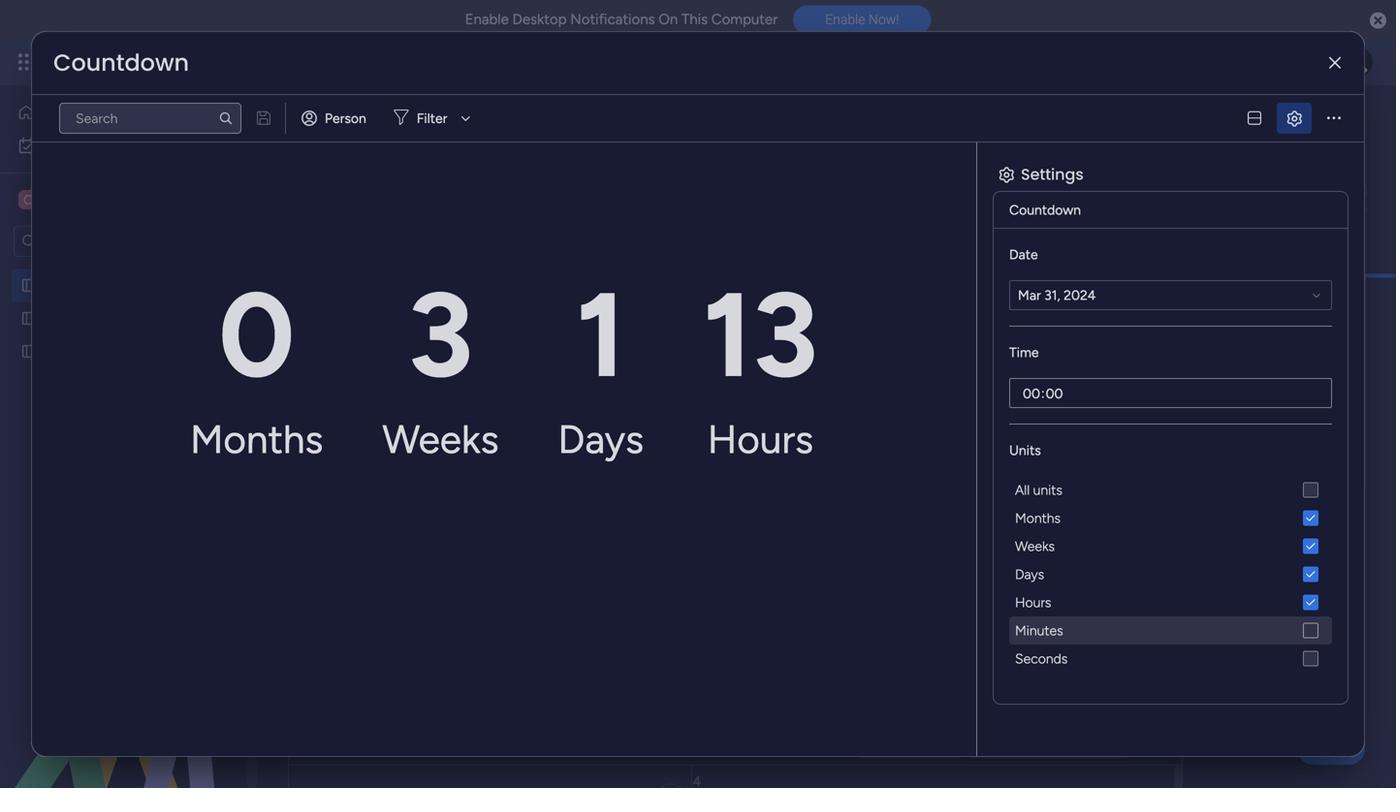 Task type: describe. For each thing, give the bounding box(es) containing it.
now!
[[869, 11, 899, 27]]

enable desktop notifications on this computer
[[465, 11, 778, 28]]

integrate button
[[1000, 170, 1188, 210]]

weeks
[[1015, 538, 1055, 555]]

list box containing digital asset management (dam)
[[0, 265, 247, 630]]

value
[[553, 458, 587, 474]]

days
[[1015, 566, 1045, 583]]

on
[[659, 11, 678, 28]]

invite / 1
[[1268, 114, 1320, 130]]

work for monday
[[157, 51, 192, 73]]

dapulse x slim image
[[1329, 56, 1341, 70]]

invite / 1 button
[[1232, 107, 1329, 138]]

enable for enable desktop notifications on this computer
[[465, 11, 509, 28]]

settings
[[1021, 163, 1084, 185]]

my work link
[[12, 130, 236, 161]]

no value
[[532, 458, 587, 474]]

arrow down image
[[454, 107, 477, 130]]

hours
[[1015, 594, 1052, 611]]

group containing all units
[[1009, 476, 1332, 673]]

date
[[1009, 246, 1038, 263]]

1 00 from the left
[[1023, 385, 1040, 402]]

lottie animation element
[[0, 592, 247, 788]]

monday work management
[[86, 51, 301, 73]]

3
[[408, 264, 473, 406]]

no
[[532, 458, 550, 474]]

my work option
[[12, 130, 236, 161]]

lottie animation image
[[0, 592, 247, 788]]

units
[[1033, 482, 1063, 498]]

public board image for digital asset management (dam)
[[20, 276, 39, 295]]

group containing months
[[1009, 504, 1332, 673]]

enable now!
[[825, 11, 899, 27]]

website homepage redesign
[[46, 343, 219, 360]]

1 horizontal spatial digital asset management (dam)
[[295, 100, 809, 144]]

0 vertical spatial digital
[[295, 100, 392, 144]]

collapse board header image
[[1347, 182, 1362, 198]]

all units
[[1015, 482, 1063, 498]]

Countdown field
[[48, 47, 194, 79]]

automate / 2
[[1231, 182, 1311, 198]]

2
[[1303, 182, 1311, 198]]

minutes
[[1015, 623, 1063, 639]]

home
[[43, 104, 80, 121]]

gantt click to edit element
[[316, 728, 378, 755]]

v2 split view image
[[1248, 111, 1262, 125]]

1 vertical spatial management
[[489, 100, 702, 144]]

2 vertical spatial management
[[123, 277, 203, 294]]

home option
[[12, 97, 236, 128]]

automate
[[1231, 182, 1291, 198]]

00 : 00
[[1023, 385, 1063, 402]]

months
[[1015, 510, 1061, 527]]

units
[[1009, 442, 1041, 459]]

notifications
[[570, 11, 655, 28]]

help
[[1314, 739, 1349, 759]]



Task type: vqa. For each thing, say whether or not it's contained in the screenshot.
V2 MULTIPLE PERSON COLUMN image in the left of the page
no



Task type: locate. For each thing, give the bounding box(es) containing it.
seconds option
[[1009, 645, 1332, 673]]

/ inside button
[[1306, 114, 1311, 130]]

filter
[[417, 110, 447, 127]]

seconds
[[1015, 651, 1068, 667]]

work
[[157, 51, 192, 73], [67, 137, 96, 154]]

(dam)
[[710, 100, 809, 144], [206, 277, 246, 294]]

0 vertical spatial countdown
[[53, 47, 189, 79]]

0 vertical spatial option
[[0, 268, 247, 272]]

public board image
[[20, 309, 39, 328]]

enable now! button
[[793, 5, 931, 34]]

2 public board image from the top
[[20, 342, 39, 361]]

v2 collapse down image
[[304, 782, 322, 788]]

0 vertical spatial digital asset management (dam)
[[295, 100, 809, 144]]

0 horizontal spatial asset
[[88, 277, 120, 294]]

1 enable from the left
[[465, 11, 509, 28]]

1 vertical spatial /
[[1295, 182, 1300, 198]]

weeks
[[382, 416, 499, 463]]

public board image
[[20, 276, 39, 295], [20, 342, 39, 361]]

option
[[0, 268, 247, 272], [980, 726, 1056, 757]]

work for my
[[67, 137, 96, 154]]

/ for 1
[[1306, 114, 1311, 130]]

work inside option
[[67, 137, 96, 154]]

public board image up public board image
[[20, 276, 39, 295]]

1 horizontal spatial (dam)
[[710, 100, 809, 144]]

days
[[558, 416, 644, 463]]

hours
[[708, 416, 814, 463]]

0 vertical spatial 1
[[1314, 114, 1320, 130]]

00 right :
[[1046, 385, 1063, 402]]

1 vertical spatial 1
[[576, 264, 626, 406]]

0 vertical spatial work
[[157, 51, 192, 73]]

months option
[[1009, 504, 1332, 532]]

integrate
[[1033, 182, 1089, 198]]

person button
[[294, 103, 378, 134]]

1 horizontal spatial 00
[[1046, 385, 1063, 402]]

weeks option
[[1009, 532, 1332, 560]]

asset right person
[[399, 100, 482, 144]]

dapulse close image
[[1370, 11, 1387, 31]]

Digital asset management (DAM) field
[[290, 100, 814, 144]]

search image
[[218, 111, 234, 126]]

monday
[[86, 51, 153, 73]]

0 horizontal spatial 00
[[1023, 385, 1040, 402]]

invite
[[1268, 114, 1302, 130]]

1 horizontal spatial enable
[[825, 11, 865, 27]]

1 horizontal spatial 1
[[1314, 114, 1320, 130]]

1 inside "invite / 1" button
[[1314, 114, 1320, 130]]

0 horizontal spatial 1
[[576, 264, 626, 406]]

1
[[1314, 114, 1320, 130], [576, 264, 626, 406]]

/ for 2
[[1295, 182, 1300, 198]]

0 horizontal spatial countdown
[[53, 47, 189, 79]]

1 vertical spatial work
[[67, 137, 96, 154]]

1 horizontal spatial digital
[[295, 100, 392, 144]]

digital
[[295, 100, 392, 144], [46, 277, 84, 294]]

digital asset management (dam)
[[295, 100, 809, 144], [46, 277, 246, 294]]

0 horizontal spatial option
[[0, 268, 247, 272]]

time
[[1009, 344, 1039, 361]]

my work
[[45, 137, 96, 154]]

0 vertical spatial management
[[196, 51, 301, 73]]

1 horizontal spatial /
[[1306, 114, 1311, 130]]

digital left filter
[[295, 100, 392, 144]]

countdown up home link
[[53, 47, 189, 79]]

filter button
[[386, 103, 477, 134]]

days option
[[1009, 560, 1332, 589]]

:
[[1041, 385, 1045, 401]]

enable inside button
[[825, 11, 865, 27]]

group
[[1009, 476, 1332, 673], [1009, 504, 1332, 673]]

management
[[196, 51, 301, 73], [489, 100, 702, 144], [123, 277, 203, 294]]

list box
[[0, 265, 247, 630]]

workspace image
[[18, 189, 38, 210]]

public board image for website homepage redesign
[[20, 342, 39, 361]]

/
[[1306, 114, 1311, 130], [1295, 182, 1300, 198]]

public board image down public board image
[[20, 342, 39, 361]]

1 vertical spatial public board image
[[20, 342, 39, 361]]

countdown
[[53, 47, 189, 79], [1009, 202, 1081, 218]]

None search field
[[59, 103, 241, 134]]

desktop
[[512, 11, 567, 28]]

1 horizontal spatial countdown
[[1009, 202, 1081, 218]]

c button
[[14, 183, 189, 216]]

enable for enable now!
[[825, 11, 865, 27]]

digital up website at the left top of page
[[46, 277, 84, 294]]

c
[[23, 192, 33, 208]]

enable left desktop
[[465, 11, 509, 28]]

countdown down integrate
[[1009, 202, 1081, 218]]

0 vertical spatial asset
[[399, 100, 482, 144]]

john smith image
[[1342, 47, 1373, 78]]

asset up homepage
[[88, 277, 120, 294]]

help button
[[1298, 733, 1365, 765]]

00
[[1023, 385, 1040, 402], [1046, 385, 1063, 402]]

1 horizontal spatial asset
[[399, 100, 482, 144]]

redesign
[[167, 343, 219, 360]]

0 vertical spatial (dam)
[[710, 100, 809, 144]]

1 group from the top
[[1009, 476, 1332, 673]]

1 vertical spatial option
[[980, 726, 1056, 757]]

person
[[325, 110, 366, 127]]

0 horizontal spatial digital
[[46, 277, 84, 294]]

2 00 from the left
[[1046, 385, 1063, 402]]

None field
[[1009, 280, 1332, 310]]

/ left 2
[[1295, 182, 1300, 198]]

/ right invite on the right top of the page
[[1306, 114, 1311, 130]]

hours option
[[1009, 589, 1332, 617]]

0 vertical spatial /
[[1306, 114, 1311, 130]]

0 horizontal spatial (dam)
[[206, 277, 246, 294]]

minutes option
[[1009, 617, 1332, 645]]

1 vertical spatial countdown
[[1009, 202, 1081, 218]]

0 horizontal spatial enable
[[465, 11, 509, 28]]

1 horizontal spatial work
[[157, 51, 192, 73]]

0
[[218, 264, 295, 406]]

homepage
[[99, 343, 163, 360]]

2 enable from the left
[[825, 11, 865, 27]]

2 group from the top
[[1009, 504, 1332, 673]]

Filter dashboard by text search field
[[59, 103, 241, 134]]

0 horizontal spatial digital asset management (dam)
[[46, 277, 246, 294]]

enable left now! on the right of the page
[[825, 11, 865, 27]]

months
[[190, 416, 323, 463]]

work right monday
[[157, 51, 192, 73]]

all
[[1015, 482, 1030, 498]]

more dots image
[[1328, 111, 1341, 125]]

0 horizontal spatial work
[[67, 137, 96, 154]]

home link
[[12, 97, 236, 128]]

1 horizontal spatial option
[[980, 726, 1056, 757]]

asset
[[399, 100, 482, 144], [88, 277, 120, 294]]

13
[[703, 264, 818, 406]]

computer
[[712, 11, 778, 28]]

enable
[[465, 11, 509, 28], [825, 11, 865, 27]]

my
[[45, 137, 63, 154]]

option down seconds
[[980, 726, 1056, 757]]

1 vertical spatial digital
[[46, 277, 84, 294]]

website
[[46, 343, 95, 360]]

00 left :
[[1023, 385, 1040, 402]]

select product image
[[17, 52, 37, 72]]

work right my
[[67, 137, 96, 154]]

1 vertical spatial digital asset management (dam)
[[46, 277, 246, 294]]

0 horizontal spatial /
[[1295, 182, 1300, 198]]

1 public board image from the top
[[20, 276, 39, 295]]

this
[[682, 11, 708, 28]]

1 vertical spatial (dam)
[[206, 277, 246, 294]]

option down c button
[[0, 268, 247, 272]]

0 vertical spatial public board image
[[20, 276, 39, 295]]

1 vertical spatial asset
[[88, 277, 120, 294]]



